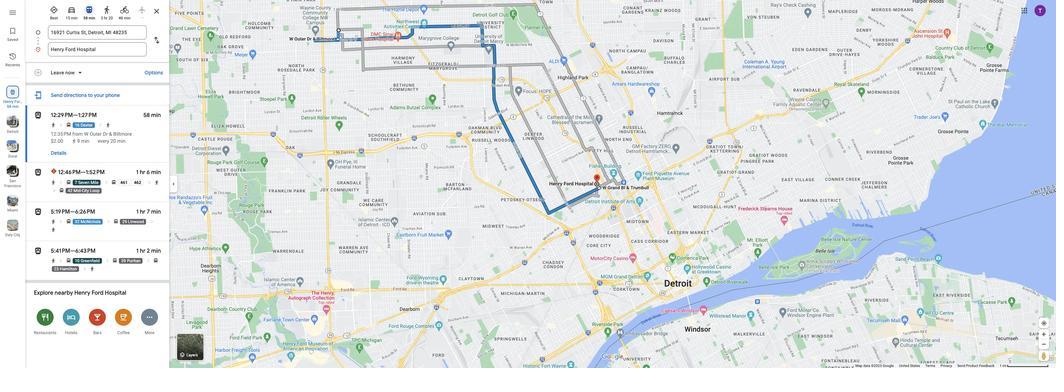 Task type: locate. For each thing, give the bounding box(es) containing it.
walk image down 1 hr 6 min
[[154, 180, 160, 185]]

2 horizontal spatial bus image
[[111, 180, 117, 185]]

bus image
[[111, 180, 117, 185], [59, 188, 64, 193], [66, 258, 71, 264]]

1 none field from the top
[[51, 25, 144, 40]]

0 vertical spatial 2
[[13, 120, 15, 125]]

hr up puritan
[[140, 248, 146, 255]]

ford inside directions main content
[[92, 290, 104, 297]]

ford
[[14, 100, 22, 104], [92, 290, 104, 297]]

1 vertical spatial hospital
[[105, 290, 126, 297]]

20 right '3'
[[109, 16, 113, 20]]

58 min inside 58 min radio
[[83, 16, 95, 20]]

footer inside google maps element
[[856, 364, 1000, 368]]

3 hr 20
[[101, 16, 113, 20]]

1 horizontal spatial henry
[[74, 290, 90, 297]]

bus image for 39 puritan
[[112, 258, 118, 264]]

— up the 16
[[73, 112, 78, 119]]

transit image inside 58 min radio
[[85, 6, 94, 14]]

bus image for 42 mid-city loop
[[59, 188, 64, 193]]

walk image
[[51, 219, 56, 224], [51, 227, 56, 233], [51, 258, 56, 264], [90, 266, 95, 272]]

hr up linwood
[[140, 209, 145, 216]]

reverse starting point and destination image
[[152, 36, 161, 44]]

coffee button
[[110, 305, 137, 339]]

hr right '3'
[[104, 16, 108, 20]]

0 vertical spatial henry
[[3, 100, 13, 104]]

1 2 places element from the top
[[8, 119, 15, 126]]

list item down '3'
[[25, 25, 169, 48]]

1 vertical spatial 58
[[7, 104, 11, 109]]

1 left mi
[[1000, 364, 1002, 368]]

bus image up '42'
[[66, 180, 71, 185]]

footer containing map data ©2023 google
[[856, 364, 1000, 368]]

2 vertical spatial bus image
[[66, 258, 71, 264]]

58 min inside  list
[[7, 104, 19, 109]]

&
[[109, 131, 112, 137]]

2 places element up detroit
[[8, 119, 15, 126]]

None field
[[51, 25, 144, 40], [51, 42, 144, 56]]

0 vertical spatial city
[[82, 188, 89, 193]]

2 2 places element from the top
[[8, 144, 15, 150]]

42 mid-city loop
[[68, 188, 100, 193]]

leave now
[[51, 70, 75, 76]]

, then image down "10 greenfield"
[[82, 266, 87, 272]]

 for 12:29 pm
[[34, 110, 42, 120]]

1 vertical spatial 7
[[147, 209, 150, 216]]

1 vertical spatial 2 places element
[[8, 144, 15, 150]]

henry right nearby
[[74, 290, 90, 297]]

None radio
[[135, 3, 150, 18]]

1 horizontal spatial 58 min
[[83, 16, 95, 20]]

none field down starting point 16921 curtis st, detroit, mi 48235 field
[[51, 42, 144, 56]]

daly
[[5, 233, 13, 238]]

20
[[109, 16, 113, 20], [111, 138, 116, 144]]

ford up detroit
[[14, 100, 22, 104]]

 inside list
[[10, 88, 16, 96]]

, then image left '42'
[[51, 188, 57, 193]]

transit image
[[85, 6, 94, 14], [34, 110, 42, 120], [34, 168, 42, 178], [34, 207, 42, 217], [34, 246, 42, 256]]

7
[[75, 180, 77, 185], [147, 209, 150, 216]]

2 for doral
[[13, 145, 15, 150]]

, then image down "12:46 pm"
[[58, 180, 64, 185]]

1 up '462'
[[136, 169, 138, 176]]

ford up bars button
[[92, 290, 104, 297]]

1 list item from the top
[[25, 25, 169, 48]]

bus image for 7 seven mile
[[66, 180, 71, 185]]

0 vertical spatial ford
[[14, 100, 22, 104]]

1 up puritan
[[136, 248, 139, 255]]

hr
[[104, 16, 108, 20], [140, 169, 145, 176], [140, 209, 145, 216], [140, 248, 146, 255]]

2 places element for detroit
[[8, 119, 15, 126]]

transit image right driving image on the left of the page
[[85, 6, 94, 14]]

map
[[856, 364, 863, 368]]

your
[[94, 92, 104, 98]]

send directions to your phone
[[51, 92, 120, 98]]

restaurants button
[[32, 305, 58, 339]]

— up seven
[[81, 169, 86, 176]]

send left directions
[[51, 92, 63, 98]]

4
[[13, 169, 15, 174]]

12:35 pm
[[51, 131, 71, 137]]

2 list item from the top
[[25, 42, 169, 56]]

feedback
[[980, 364, 995, 368]]

58 inside  list
[[7, 104, 11, 109]]

puritan
[[127, 259, 141, 264]]

10
[[75, 259, 80, 264]]

city right daly
[[14, 233, 20, 238]]

— for 12:46 pm
[[81, 169, 86, 176]]

58 min
[[83, 16, 95, 20], [7, 104, 19, 109], [143, 112, 161, 119]]

directions
[[64, 92, 87, 98]]

alert tooltip
[[51, 169, 57, 174]]

0 horizontal spatial 7
[[75, 180, 77, 185]]

2 for detroit
[[13, 120, 15, 125]]

9
[[77, 138, 80, 144]]

, then image right mile
[[104, 180, 109, 185]]

google account: tyler black  
(blacklashes1000@gmail.com) image
[[1035, 5, 1046, 16]]

bus image up hamilton at the bottom left of the page
[[66, 258, 71, 264]]

san
[[9, 179, 16, 184]]

transit image left 5:19 pm
[[34, 207, 42, 217]]

1 hr 2 min
[[136, 248, 161, 255]]

recents
[[5, 62, 20, 67]]

details
[[51, 150, 66, 156]]

hospital up detroit
[[5, 104, 20, 109]]

now
[[65, 70, 75, 76]]

1 up linwood
[[136, 209, 139, 216]]

bus image left 29
[[113, 219, 119, 224]]

1 vertical spatial send
[[958, 364, 966, 368]]

0 vertical spatial hospital
[[5, 104, 20, 109]]

— for 5:19 pm
[[70, 209, 75, 216]]

 left 5:19 pm
[[34, 207, 42, 217]]

16 dexter
[[75, 123, 93, 128]]

1 mi
[[1000, 364, 1007, 368]]

1 horizontal spatial city
[[82, 188, 89, 193]]

product
[[967, 364, 979, 368]]

— for 12:29 pm
[[73, 112, 78, 119]]

0 horizontal spatial send
[[51, 92, 63, 98]]

explore nearby henry ford hospital
[[34, 290, 126, 297]]

none field down '3'
[[51, 25, 144, 40]]

2 none field from the top
[[51, 42, 144, 56]]

miami
[[7, 208, 18, 213]]

1 horizontal spatial 58
[[83, 16, 88, 20]]

best
[[50, 16, 58, 20]]

, then image
[[58, 122, 64, 128], [98, 122, 103, 128], [104, 180, 109, 185], [51, 188, 57, 193], [58, 219, 64, 224], [106, 219, 111, 224], [149, 219, 154, 224]]

$2.00
[[51, 138, 63, 144]]

walk image
[[51, 122, 56, 128], [105, 122, 111, 128], [51, 180, 56, 185], [154, 180, 160, 185]]

footer
[[856, 364, 1000, 368]]

0 horizontal spatial 58 min
[[7, 104, 19, 109]]

mile
[[91, 180, 99, 185]]

transit image for 12:29 pm — 1:27 pm
[[34, 110, 42, 120]]

bus image left the 461
[[111, 180, 117, 185]]

bus image left the 32
[[66, 219, 71, 224]]

2 vertical spatial 58 min
[[143, 112, 161, 119]]

0 horizontal spatial henry
[[3, 100, 13, 104]]

1 for 1 hr 2 min
[[136, 248, 139, 255]]

hospital up 'coffee' button
[[105, 290, 126, 297]]

 left 12:29 pm in the left top of the page
[[34, 110, 42, 120]]

2 places element up doral
[[8, 144, 15, 150]]

0 vertical spatial 58
[[83, 16, 88, 20]]

transit image left alert tooltip
[[34, 168, 42, 178]]

0 horizontal spatial bus image
[[59, 188, 64, 193]]

hospital
[[5, 104, 20, 109], [105, 290, 126, 297]]

Destination Henry Ford Hospital field
[[51, 45, 144, 54]]

list
[[25, 25, 169, 56]]

hospital inside directions main content
[[105, 290, 126, 297]]

2 horizontal spatial 58 min
[[143, 112, 161, 119]]

1 vertical spatial city
[[14, 233, 20, 238]]

transit image for 5:19 pm — 6:26 pm
[[34, 207, 42, 217]]

walk image up '12:35 pm'
[[51, 122, 56, 128]]

— up the 32
[[70, 209, 75, 216]]

1 vertical spatial 20
[[111, 138, 116, 144]]

hr for 2
[[140, 248, 146, 255]]

 left 5:41 pm on the left of the page
[[34, 246, 42, 256]]

mid-
[[74, 188, 82, 193]]

send left product
[[958, 364, 966, 368]]

city down '7 seven mile'
[[82, 188, 89, 193]]

to
[[88, 92, 93, 98]]

united states button
[[900, 364, 921, 368]]

0 vertical spatial 58 min
[[83, 16, 95, 20]]

58 inside radio
[[83, 16, 88, 20]]

12:35 pm from w outer dr & biltmore $2.00
[[51, 131, 132, 144]]

san francisco
[[4, 179, 21, 188]]

1 vertical spatial ford
[[92, 290, 104, 297]]

©2023
[[872, 364, 882, 368]]

0 vertical spatial bus image
[[111, 180, 117, 185]]

0 horizontal spatial city
[[14, 233, 20, 238]]

every 20 min
[[98, 138, 126, 144]]

more
[[145, 331, 155, 336]]

walking image
[[103, 6, 111, 14]]

city
[[82, 188, 89, 193], [14, 233, 20, 238]]

list item
[[25, 25, 169, 48], [25, 42, 169, 56]]

hr left '6'
[[140, 169, 145, 176]]

data
[[864, 364, 871, 368]]

menu image
[[8, 8, 17, 17]]

1 horizontal spatial 7
[[147, 209, 150, 216]]

0 vertical spatial 20
[[109, 16, 113, 20]]

0 vertical spatial none field
[[51, 25, 144, 40]]

20 inside directions main content
[[111, 138, 116, 144]]

48
[[119, 16, 123, 20]]

walk image down alert tooltip
[[51, 180, 56, 185]]

driving image
[[67, 6, 76, 14]]

flights image
[[138, 6, 146, 14]]

hr inside radio
[[104, 16, 108, 20]]

zoom out image
[[1042, 342, 1047, 347]]

1 horizontal spatial send
[[958, 364, 966, 368]]

min
[[71, 16, 78, 20], [89, 16, 95, 20], [124, 16, 130, 20], [12, 104, 19, 109], [151, 112, 161, 119], [81, 138, 89, 144], [117, 138, 126, 144], [151, 169, 161, 176], [151, 209, 161, 216], [151, 248, 161, 255]]

2 vertical spatial 2
[[147, 248, 150, 255]]

henry inside directions main content
[[74, 290, 90, 297]]

bus image down 1 hr 2 min in the bottom of the page
[[153, 258, 158, 264]]

0 horizontal spatial ford
[[14, 100, 22, 104]]

1 vertical spatial none field
[[51, 42, 144, 56]]

bus image left 39
[[112, 258, 118, 264]]

collapse side panel image
[[170, 180, 178, 188]]

1 vertical spatial 58 min
[[7, 104, 19, 109]]

1 for 1 hr 6 min
[[136, 169, 138, 176]]

58
[[83, 16, 88, 20], [7, 104, 11, 109], [143, 112, 150, 119]]

4 places element
[[8, 169, 15, 175]]

— up 10 at the bottom of page
[[70, 248, 75, 255]]

 left alert tooltip
[[34, 168, 42, 178]]

1 vertical spatial 2
[[13, 145, 15, 150]]

1 horizontal spatial hospital
[[105, 290, 126, 297]]

0 vertical spatial 2 places element
[[8, 119, 15, 126]]

2 places element
[[8, 119, 15, 126], [8, 144, 15, 150]]

list item down starting point 16921 curtis st, detroit, mi 48235 field
[[25, 42, 169, 56]]

2 horizontal spatial 58
[[143, 112, 150, 119]]

32
[[75, 219, 80, 224]]

dr
[[103, 131, 108, 137]]

0 horizontal spatial 58
[[7, 104, 11, 109]]

0 horizontal spatial hospital
[[5, 104, 20, 109]]

 up the henry ford hospital
[[10, 88, 16, 96]]

privacy button
[[941, 364, 952, 368]]

bus image
[[66, 122, 71, 128], [66, 180, 71, 185], [66, 219, 71, 224], [113, 219, 119, 224], [112, 258, 118, 264], [153, 258, 158, 264]]

2 vertical spatial 58
[[143, 112, 150, 119]]

15 min radio
[[64, 3, 79, 21]]

ford inside the henry ford hospital
[[14, 100, 22, 104]]

transit image left 5:41 pm on the left of the page
[[34, 246, 42, 256]]

bus image left the 16
[[66, 122, 71, 128]]

close directions image
[[152, 7, 161, 16]]

henry up detroit
[[3, 100, 13, 104]]

send product feedback button
[[958, 364, 995, 368]]

cycling image
[[120, 6, 129, 14]]

0 vertical spatial 7
[[75, 180, 77, 185]]

send for send directions to your phone
[[51, 92, 63, 98]]

5:41 pm — 6:43 pm
[[51, 248, 96, 255]]

map data ©2023 google
[[856, 364, 894, 368]]

1 vertical spatial bus image
[[59, 188, 64, 193]]


[[10, 88, 16, 96], [34, 110, 42, 120], [34, 168, 42, 178], [34, 207, 42, 217], [34, 246, 42, 256]]

0 vertical spatial send
[[51, 92, 63, 98]]

bus image left '42'
[[59, 188, 64, 193]]

, then image
[[58, 180, 64, 185], [147, 180, 152, 185], [58, 258, 64, 264], [105, 258, 110, 264], [146, 258, 151, 264], [82, 266, 87, 272]]

nearby
[[55, 290, 73, 297]]

henry
[[3, 100, 13, 104], [74, 290, 90, 297]]

—
[[73, 112, 78, 119], [81, 169, 86, 176], [70, 209, 75, 216], [70, 248, 75, 255]]

send inside directions main content
[[51, 92, 63, 98]]

none field starting point 16921 curtis st, detroit, mi 48235
[[51, 25, 144, 40]]

20 down &
[[111, 138, 116, 144]]

1 horizontal spatial bus image
[[66, 258, 71, 264]]

1 vertical spatial henry
[[74, 290, 90, 297]]

1 horizontal spatial ford
[[92, 290, 104, 297]]

leave now option
[[51, 69, 76, 76]]

transit image left 12:29 pm in the left top of the page
[[34, 110, 42, 120]]



Task type: vqa. For each thing, say whether or not it's contained in the screenshot.
15 min at the top of page
yes



Task type: describe. For each thing, give the bounding box(es) containing it.
henry inside the henry ford hospital
[[3, 100, 13, 104]]

bars button
[[84, 305, 110, 339]]

58 min radio
[[82, 3, 97, 21]]

39
[[121, 259, 126, 264]]

privacy
[[941, 364, 952, 368]]

6:26 pm
[[75, 209, 95, 216]]

list inside google maps element
[[25, 25, 169, 56]]

6
[[147, 169, 150, 176]]

 for 5:41 pm
[[34, 246, 42, 256]]

show street view coverage image
[[1039, 351, 1050, 361]]

henry ford hospital
[[3, 100, 22, 109]]

16
[[75, 123, 80, 128]]

2 inside directions main content
[[147, 248, 150, 255]]

every
[[98, 138, 109, 144]]

23
[[54, 267, 59, 272]]

details button
[[47, 147, 70, 160]]

1:27 pm
[[78, 112, 97, 119]]

, then image up 23 hamilton
[[58, 258, 64, 264]]

58 min inside directions main content
[[143, 112, 161, 119]]

42
[[68, 188, 73, 193]]

explore
[[34, 290, 53, 297]]

, then image down 1 hr 7 min
[[149, 219, 154, 224]]

1 for 1 mi
[[1000, 364, 1002, 368]]

bus image for 32 mcnichols
[[66, 219, 71, 224]]

options button
[[141, 66, 167, 79]]

send directions to your phone button
[[47, 88, 124, 102]]

states
[[911, 364, 921, 368]]

send for send product feedback
[[958, 364, 966, 368]]

walking image
[[72, 139, 77, 144]]

1:52 pm
[[86, 169, 105, 176]]

bars
[[93, 331, 102, 336]]

 for 5:19 pm
[[34, 207, 42, 217]]

5:41 pm
[[51, 248, 70, 255]]

10 greenfield
[[75, 259, 100, 264]]

terms
[[926, 364, 936, 368]]

from
[[72, 131, 83, 137]]

9 min
[[77, 138, 89, 144]]

hr for 20
[[104, 16, 108, 20]]

— for 5:41 pm
[[70, 248, 75, 255]]

more button
[[137, 305, 163, 339]]

1 hr 7 min
[[136, 209, 161, 216]]

terms button
[[926, 364, 936, 368]]

, then image down 1 hr 2 min in the bottom of the page
[[146, 258, 151, 264]]

show your location image
[[1041, 320, 1048, 327]]

, then image left 29
[[106, 219, 111, 224]]

, then image down 5:19 pm
[[58, 219, 64, 224]]

hospital inside the henry ford hospital
[[5, 104, 20, 109]]

coffee
[[117, 331, 130, 336]]

, then image up '12:35 pm'
[[58, 122, 64, 128]]

leave now button
[[48, 69, 85, 78]]

6:43 pm
[[75, 248, 96, 255]]

, then image left 39
[[105, 258, 110, 264]]

5:19 pm
[[51, 209, 70, 216]]

transit image for 5:41 pm — 6:43 pm
[[34, 246, 42, 256]]

loop
[[90, 188, 100, 193]]

dexter
[[81, 123, 93, 128]]

min inside option
[[124, 16, 130, 20]]

hr for 7
[[140, 209, 145, 216]]

12:46 pm — 1:52 pm
[[58, 169, 105, 176]]

bus image for 16 dexter
[[66, 122, 71, 128]]

 list
[[0, 0, 25, 368]]

48 min radio
[[117, 3, 132, 21]]

1 hr 6 min
[[136, 169, 161, 176]]

hotels
[[65, 331, 77, 336]]

options
[[145, 70, 163, 76]]

hamilton
[[60, 267, 77, 272]]

462
[[134, 180, 141, 185]]

city inside directions main content
[[82, 188, 89, 193]]

daly city
[[5, 233, 20, 238]]

3
[[101, 16, 103, 20]]

outer
[[90, 131, 102, 137]]

francisco
[[4, 184, 21, 188]]

miami button
[[0, 192, 25, 214]]

phone
[[106, 92, 120, 98]]

linwood
[[128, 219, 144, 224]]

saved
[[7, 37, 18, 42]]

none field the "destination henry ford hospital"
[[51, 42, 144, 56]]

1 for 1 hr 7 min
[[136, 209, 139, 216]]

leave
[[51, 70, 64, 76]]

15 min
[[66, 16, 78, 20]]

united
[[900, 364, 910, 368]]

bus image for 23 hamilton
[[153, 258, 158, 264]]

send product feedback
[[958, 364, 995, 368]]

48 min
[[119, 16, 130, 20]]

united states
[[900, 364, 921, 368]]

7 seven mile
[[75, 180, 99, 185]]

2 places element for doral
[[8, 144, 15, 150]]

12:46 pm
[[58, 169, 81, 176]]

directions main content
[[25, 0, 169, 368]]

zoom in image
[[1042, 332, 1047, 337]]

bus image for 10 greenfield
[[66, 258, 71, 264]]

detroit
[[7, 130, 18, 134]]

google maps element
[[0, 0, 1057, 368]]

mi
[[1003, 364, 1007, 368]]

461
[[120, 180, 128, 185]]

walk image up &
[[105, 122, 111, 128]]

, then image up "outer" at the left top of the page
[[98, 122, 103, 128]]

3 hr 20 radio
[[100, 3, 114, 21]]

google
[[883, 364, 894, 368]]

daly city button
[[0, 217, 25, 239]]

Starting point 16921 Curtis St, Detroit, MI 48235 field
[[51, 28, 144, 37]]

Best radio
[[47, 3, 61, 21]]

min inside  list
[[12, 104, 19, 109]]

15
[[66, 16, 70, 20]]

58 inside directions main content
[[143, 112, 150, 119]]

1 mi button
[[1000, 364, 1049, 368]]

mcnichols
[[81, 219, 101, 224]]

layers
[[187, 353, 198, 358]]

doral
[[8, 154, 17, 159]]

restaurants
[[34, 331, 56, 336]]

5:19 pm — 6:26 pm
[[51, 209, 95, 216]]

w
[[84, 131, 88, 137]]

hr for 6
[[140, 169, 145, 176]]

20 inside 3 hr 20 radio
[[109, 16, 113, 20]]

best travel modes image
[[50, 6, 58, 14]]

saved button
[[0, 24, 25, 44]]

, then image down 1 hr 6 min
[[147, 180, 152, 185]]

hotels button
[[58, 305, 84, 339]]

bus image for 29 linwood
[[113, 219, 119, 224]]

city inside button
[[14, 233, 20, 238]]

32 mcnichols
[[75, 219, 101, 224]]

29
[[122, 219, 127, 224]]



